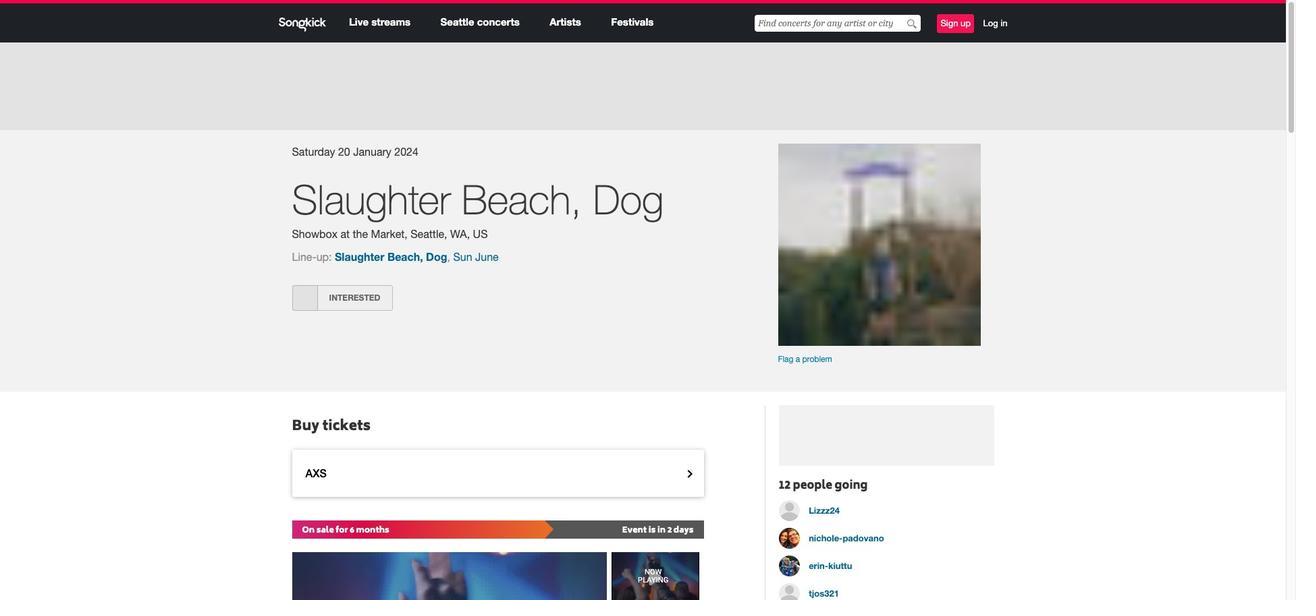 Task type: describe. For each thing, give the bounding box(es) containing it.
erin-kiuttu's profile image image
[[779, 556, 800, 577]]

buy tickets
[[292, 416, 371, 440]]

event
[[622, 525, 647, 539]]

a
[[796, 355, 800, 365]]

artists link
[[550, 16, 581, 28]]

line-up: slaughter beach, dog , sun june
[[292, 250, 499, 263]]

people
[[793, 477, 833, 496]]

1 vertical spatial slaughter
[[335, 250, 384, 263]]

flag a problem link
[[778, 355, 832, 365]]

the
[[353, 228, 368, 240]]

festivals link
[[611, 16, 654, 28]]

erin-kiuttu
[[809, 561, 852, 572]]

seattle concerts
[[441, 16, 520, 28]]

buy
[[292, 416, 319, 440]]

live
[[349, 16, 369, 28]]

search image
[[907, 19, 917, 29]]

seattle
[[441, 16, 474, 28]]

sun
[[453, 251, 472, 263]]

seattle, wa, us link
[[411, 228, 488, 240]]

lizzz24 link
[[779, 501, 840, 522]]

slaughter beach, dog live image
[[778, 144, 981, 346]]

nichole-padovano
[[809, 533, 884, 544]]

on sale for 6 months
[[302, 525, 389, 539]]

0 vertical spatial slaughter beach, dog link
[[292, 176, 664, 223]]

sun june link
[[453, 251, 499, 263]]

erin-
[[809, 561, 828, 572]]

showbox at the market link
[[292, 228, 405, 240]]

log in link
[[983, 18, 1008, 30]]

flag
[[778, 355, 794, 365]]

2024
[[394, 146, 419, 158]]

2
[[667, 525, 672, 539]]

12
[[779, 477, 791, 496]]

, inside slaughter beach, dog showbox at the market , seattle, wa, us
[[405, 228, 408, 240]]

live streams
[[349, 16, 411, 28]]

tickets
[[322, 416, 371, 440]]

us
[[473, 228, 488, 240]]

sign
[[941, 18, 958, 28]]

Find concerts for any artist or city search field
[[755, 15, 921, 32]]

1 vertical spatial dog
[[426, 250, 447, 263]]

showbox
[[292, 228, 338, 240]]

lizzz24's profile image image
[[779, 501, 800, 522]]

sign up
[[941, 18, 971, 28]]

slaughter beach, dog showbox at the market , seattle, wa, us
[[292, 176, 664, 240]]

dog inside slaughter beach, dog showbox at the market , seattle, wa, us
[[593, 176, 664, 223]]

beach, inside slaughter beach, dog showbox at the market , seattle, wa, us
[[462, 176, 582, 223]]

flag a problem
[[778, 355, 832, 365]]

, inside 'line-up: slaughter beach, dog , sun june'
[[447, 251, 450, 263]]

festivals
[[611, 16, 654, 28]]

wa,
[[450, 228, 470, 240]]

sign up link
[[937, 14, 974, 33]]

saturday 20 january 2024
[[292, 146, 419, 158]]

seattle concerts link
[[441, 16, 520, 28]]

june
[[475, 251, 499, 263]]

at
[[341, 228, 350, 240]]

for
[[336, 525, 348, 539]]

artists
[[550, 16, 581, 28]]

lizzz24
[[809, 505, 840, 516]]



Task type: locate. For each thing, give the bounding box(es) containing it.
0 horizontal spatial dog
[[426, 250, 447, 263]]

slaughter inside slaughter beach, dog showbox at the market , seattle, wa, us
[[292, 176, 451, 223]]

market
[[371, 228, 405, 240]]

nichole-
[[809, 533, 843, 544]]

nichole-padovano link
[[779, 529, 884, 549]]

1 vertical spatial ,
[[447, 251, 450, 263]]

on
[[302, 525, 315, 539]]

concerts
[[477, 16, 520, 28]]

beach,
[[462, 176, 582, 223], [387, 250, 423, 263]]

line-
[[292, 251, 316, 263]]

nichole-padovano's profile image image
[[779, 529, 800, 549]]

1 vertical spatial beach,
[[387, 250, 423, 263]]

dog
[[593, 176, 664, 223], [426, 250, 447, 263]]

, left seattle,
[[405, 228, 408, 240]]

axs link
[[292, 450, 704, 498]]

0 vertical spatial dog
[[593, 176, 664, 223]]

slaughter
[[292, 176, 451, 223], [335, 250, 384, 263]]

6
[[350, 525, 354, 539]]

streams
[[372, 16, 411, 28]]

log in
[[983, 18, 1008, 28]]

interested button
[[292, 286, 393, 311]]

problem
[[802, 355, 832, 365]]

in left 2
[[658, 525, 666, 539]]

tjos321
[[809, 588, 839, 599]]

going
[[835, 477, 868, 496]]

slaughter beach, dog link down market
[[335, 250, 447, 263]]

log
[[983, 18, 998, 28]]

live streams link
[[349, 16, 411, 28]]

0 vertical spatial slaughter
[[292, 176, 451, 223]]

beach, down market
[[387, 250, 423, 263]]

days
[[674, 525, 694, 539]]

12 people going
[[779, 477, 868, 496]]

up
[[961, 18, 971, 28]]

20
[[338, 146, 350, 158]]

saturday
[[292, 146, 335, 158]]

seattle,
[[411, 228, 447, 240]]

january
[[353, 146, 391, 158]]

chevron right icon image
[[682, 466, 698, 482]]

1 horizontal spatial in
[[1001, 18, 1008, 28]]

0 vertical spatial beach,
[[462, 176, 582, 223]]

tjos321 link
[[779, 584, 839, 601]]

1 horizontal spatial beach,
[[462, 176, 582, 223]]

0 horizontal spatial in
[[658, 525, 666, 539]]

months
[[356, 525, 389, 539]]

, left sun
[[447, 251, 450, 263]]

padovano
[[843, 533, 884, 544]]

slaughter up the
[[292, 176, 451, 223]]

0 horizontal spatial ,
[[405, 228, 408, 240]]

in right log
[[1001, 18, 1008, 28]]

axs
[[306, 467, 327, 480]]

slaughter down the
[[335, 250, 384, 263]]

slaughter beach, dog link
[[292, 176, 664, 223], [335, 250, 447, 263]]

1 vertical spatial in
[[658, 525, 666, 539]]

erin-kiuttu link
[[779, 556, 852, 577]]

up:
[[316, 251, 332, 263]]

tjos321's profile image image
[[779, 584, 800, 601]]

0 vertical spatial in
[[1001, 18, 1008, 28]]

in
[[1001, 18, 1008, 28], [658, 525, 666, 539]]

1 horizontal spatial dog
[[593, 176, 664, 223]]

sale
[[316, 525, 334, 539]]

event is in 2 days
[[622, 525, 694, 539]]

beach, up us in the top left of the page
[[462, 176, 582, 223]]

1 horizontal spatial ,
[[447, 251, 450, 263]]

1 vertical spatial slaughter beach, dog link
[[335, 250, 447, 263]]

is
[[649, 525, 656, 539]]

0 vertical spatial ,
[[405, 228, 408, 240]]

0 horizontal spatial beach,
[[387, 250, 423, 263]]

,
[[405, 228, 408, 240], [447, 251, 450, 263]]

slaughter beach, dog link up us in the top left of the page
[[292, 176, 664, 223]]

interested
[[329, 293, 380, 303]]

kiuttu
[[828, 561, 852, 572]]



Task type: vqa. For each thing, say whether or not it's contained in the screenshot.
Festivals
yes



